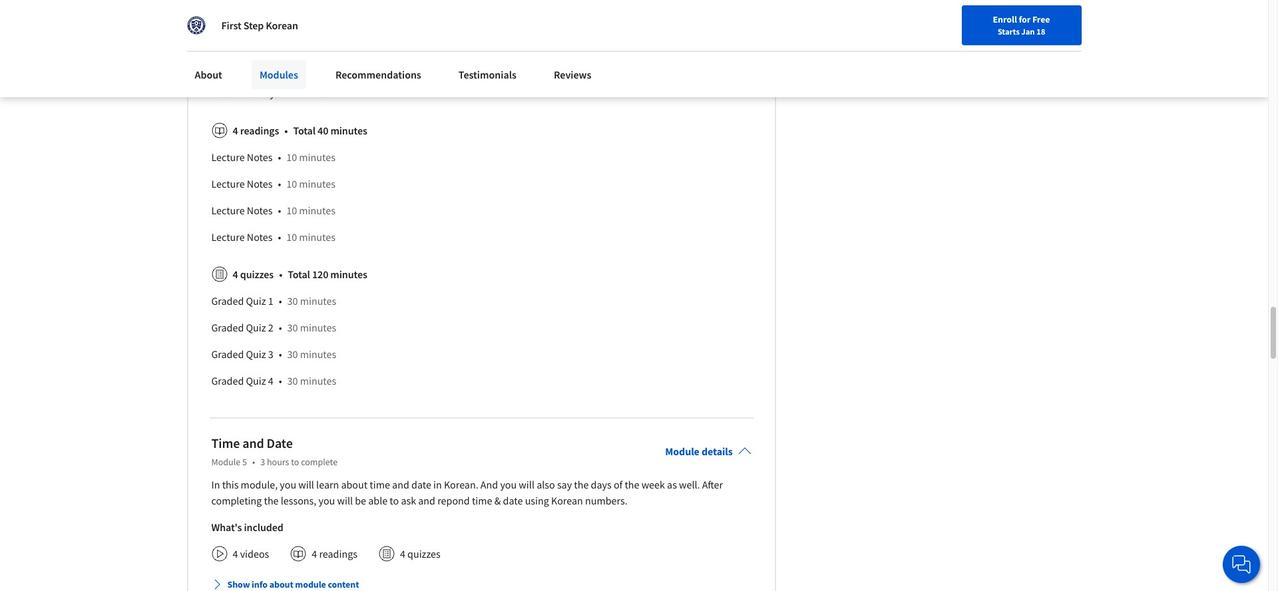 Task type: locate. For each thing, give the bounding box(es) containing it.
graded quiz 4 • 30 minutes
[[212, 374, 337, 388]]

2 quiz from the top
[[246, 321, 266, 334]]

120
[[312, 268, 329, 281]]

1 horizontal spatial time
[[472, 494, 493, 507]]

as
[[668, 478, 677, 491]]

new
[[938, 15, 955, 27]]

3.2
[[212, 6, 225, 20]]

and up ask
[[392, 478, 410, 491]]

0 horizontal spatial about
[[270, 579, 294, 591]]

able
[[369, 494, 388, 507]]

0 vertical spatial 4 quizzes
[[233, 268, 274, 281]]

1 graded from the top
[[212, 294, 244, 308]]

total for total 40 minutes
[[293, 124, 316, 137]]

quiz left 1 on the left
[[246, 294, 266, 308]]

0 horizontal spatial quizzes
[[240, 268, 274, 281]]

graded up graded quiz 3 • 30 minutes
[[212, 321, 244, 334]]

date right &
[[503, 494, 523, 507]]

4 readings down "family"
[[233, 124, 279, 137]]

lecture notes • 10 minutes
[[212, 150, 336, 164], [212, 177, 336, 190], [212, 204, 336, 217], [212, 230, 336, 244]]

2 vertical spatial and
[[419, 494, 436, 507]]

will left be
[[337, 494, 353, 507]]

10
[[287, 150, 297, 164], [287, 177, 297, 190], [287, 204, 297, 217], [287, 230, 297, 244]]

testimonials
[[459, 68, 517, 81]]

3 notes from the top
[[247, 204, 273, 217]]

0 horizontal spatial 4 quizzes
[[233, 268, 274, 281]]

and right ask
[[419, 494, 436, 507]]

find
[[899, 15, 916, 27]]

quizzes
[[240, 268, 274, 281], [408, 547, 441, 561]]

repond
[[438, 494, 470, 507]]

quiz for 2
[[246, 321, 266, 334]]

0 horizontal spatial time
[[370, 478, 390, 491]]

1 quiz from the top
[[246, 294, 266, 308]]

1 horizontal spatial to
[[390, 494, 399, 507]]

korean right step
[[266, 19, 298, 32]]

1 horizontal spatial 3
[[268, 348, 274, 361]]

4 down ask
[[400, 547, 406, 561]]

using
[[525, 494, 549, 507]]

will
[[299, 478, 314, 491], [519, 478, 535, 491], [337, 494, 353, 507]]

1 lecture notes • 10 minutes from the top
[[212, 150, 336, 164]]

module left "5"
[[212, 456, 241, 468]]

about inside dropdown button
[[270, 579, 294, 591]]

30 for 1
[[288, 294, 298, 308]]

1 vertical spatial about
[[270, 579, 294, 591]]

graded for graded quiz 1
[[212, 294, 244, 308]]

lecture
[[227, 6, 260, 20], [227, 60, 260, 73], [212, 150, 245, 164], [212, 177, 245, 190], [212, 204, 245, 217], [212, 230, 245, 244]]

4 readings up content in the bottom left of the page
[[312, 547, 358, 561]]

the right say
[[574, 478, 589, 491]]

3 10 from the top
[[287, 204, 297, 217]]

4 quiz from the top
[[246, 374, 266, 388]]

30 down graded quiz 2 • 30 minutes
[[288, 348, 298, 361]]

•
[[266, 60, 269, 73], [280, 86, 283, 100], [285, 124, 288, 137], [278, 150, 281, 164], [278, 177, 281, 190], [278, 204, 281, 217], [278, 230, 281, 244], [279, 268, 283, 281], [279, 294, 282, 308], [279, 321, 282, 334], [279, 348, 282, 361], [279, 374, 282, 388], [252, 456, 255, 468]]

what's included
[[212, 521, 284, 534]]

will up using
[[519, 478, 535, 491]]

2 lecture notes • 10 minutes from the top
[[212, 177, 336, 190]]

1 vertical spatial 4 quizzes
[[400, 547, 441, 561]]

2 down modules
[[289, 86, 294, 100]]

3 down graded quiz 2 • 30 minutes
[[268, 348, 274, 361]]

korean
[[266, 19, 298, 32], [212, 86, 243, 100], [552, 494, 583, 507]]

korean down about
[[212, 86, 243, 100]]

jan
[[1022, 26, 1036, 37]]

module,
[[241, 478, 278, 491]]

0 vertical spatial date
[[412, 478, 432, 491]]

0 horizontal spatial 2
[[268, 321, 274, 334]]

0 vertical spatial korean
[[266, 19, 298, 32]]

0 vertical spatial quizzes
[[240, 268, 274, 281]]

30 right 1 on the left
[[288, 294, 298, 308]]

this
[[222, 478, 239, 491]]

4 graded from the top
[[212, 374, 244, 388]]

2 30 from the top
[[288, 321, 298, 334]]

3
[[268, 348, 274, 361], [261, 456, 265, 468]]

1 horizontal spatial about
[[341, 478, 368, 491]]

1 horizontal spatial 4 readings
[[312, 547, 358, 561]]

5
[[242, 456, 247, 468]]

time left &
[[472, 494, 493, 507]]

the right of
[[625, 478, 640, 491]]

time up able
[[370, 478, 390, 491]]

1 horizontal spatial will
[[337, 494, 353, 507]]

1 horizontal spatial 2
[[289, 86, 294, 100]]

time and date module 5 • 3 hours to complete
[[212, 435, 338, 468]]

graded down graded quiz 3 • 30 minutes
[[212, 374, 244, 388]]

to left ask
[[390, 494, 399, 507]]

hours
[[267, 456, 289, 468]]

0 vertical spatial total
[[293, 124, 316, 137]]

1 horizontal spatial quizzes
[[408, 547, 441, 561]]

graded quiz 3 • 30 minutes
[[212, 348, 337, 361]]

1 30 from the top
[[288, 294, 298, 308]]

graded left 1 on the left
[[212, 294, 244, 308]]

quiz down graded quiz 2 • 30 minutes
[[246, 348, 266, 361]]

1 vertical spatial 4 readings
[[312, 547, 358, 561]]

module up well.
[[666, 445, 700, 458]]

4 quizzes up 1 on the left
[[233, 268, 274, 281]]

1 horizontal spatial date
[[503, 494, 523, 507]]

2
[[289, 86, 294, 100], [268, 321, 274, 334]]

3 30 from the top
[[288, 348, 298, 361]]

family
[[245, 86, 275, 100]]

1 vertical spatial readings
[[319, 547, 358, 561]]

30 down graded quiz 3 • 30 minutes
[[288, 374, 298, 388]]

days
[[591, 478, 612, 491]]

1 vertical spatial to
[[390, 494, 399, 507]]

about
[[341, 478, 368, 491], [270, 579, 294, 591]]

1 vertical spatial and
[[392, 478, 410, 491]]

total left 120
[[288, 268, 310, 281]]

date
[[412, 478, 432, 491], [503, 494, 523, 507]]

quizzes down ask
[[408, 547, 441, 561]]

4 readings
[[233, 124, 279, 137], [312, 547, 358, 561]]

the down module,
[[264, 494, 279, 507]]

2 horizontal spatial will
[[519, 478, 535, 491]]

30
[[288, 294, 298, 308], [288, 321, 298, 334], [288, 348, 298, 361], [288, 374, 298, 388]]

0 horizontal spatial module
[[212, 456, 241, 468]]

readings
[[240, 124, 279, 137], [319, 547, 358, 561]]

about right "info"
[[270, 579, 294, 591]]

module inside time and date module 5 • 3 hours to complete
[[212, 456, 241, 468]]

3 graded from the top
[[212, 348, 244, 361]]

graded
[[212, 294, 244, 308], [212, 321, 244, 334], [212, 348, 244, 361], [212, 374, 244, 388]]

2 horizontal spatial korean
[[552, 494, 583, 507]]

0 horizontal spatial and
[[243, 435, 264, 451]]

quiz
[[246, 294, 266, 308], [246, 321, 266, 334], [246, 348, 266, 361], [246, 374, 266, 388]]

0 horizontal spatial korean
[[212, 86, 243, 100]]

date left the in
[[412, 478, 432, 491]]

0 horizontal spatial the
[[264, 494, 279, 507]]

total
[[293, 124, 316, 137], [288, 268, 310, 281]]

quiz down graded quiz 3 • 30 minutes
[[246, 374, 266, 388]]

0 horizontal spatial readings
[[240, 124, 279, 137]]

time
[[370, 478, 390, 491], [472, 494, 493, 507]]

and
[[481, 478, 498, 491]]

0 horizontal spatial to
[[291, 456, 299, 468]]

4
[[233, 124, 238, 137], [233, 268, 238, 281], [268, 374, 274, 388], [233, 547, 238, 561], [312, 547, 317, 561], [400, 547, 406, 561]]

english button
[[989, 0, 1070, 43]]

will up lessons,
[[299, 478, 314, 491]]

0 vertical spatial 4 readings
[[233, 124, 279, 137]]

3 quiz from the top
[[246, 348, 266, 361]]

30 down graded quiz 1 • 30 minutes
[[288, 321, 298, 334]]

what's
[[212, 521, 242, 534]]

0 vertical spatial about
[[341, 478, 368, 491]]

2 horizontal spatial the
[[625, 478, 640, 491]]

2 graded from the top
[[212, 321, 244, 334]]

and
[[243, 435, 264, 451], [392, 478, 410, 491], [419, 494, 436, 507]]

1 vertical spatial total
[[288, 268, 310, 281]]

30 for 2
[[288, 321, 298, 334]]

enroll
[[994, 13, 1018, 25]]

quiz for 3
[[246, 348, 266, 361]]

0 vertical spatial and
[[243, 435, 264, 451]]

4 notes from the top
[[247, 230, 273, 244]]

1 horizontal spatial module
[[666, 445, 700, 458]]

None search field
[[190, 8, 510, 35]]

to inside time and date module 5 • 3 hours to complete
[[291, 456, 299, 468]]

4 quizzes inside hide info about module content region
[[233, 268, 274, 281]]

0 horizontal spatial 4 readings
[[233, 124, 279, 137]]

about up be
[[341, 478, 368, 491]]

0 vertical spatial 3
[[268, 348, 274, 361]]

of
[[614, 478, 623, 491]]

to
[[291, 456, 299, 468], [390, 494, 399, 507]]

korean family • 2 minutes
[[212, 86, 332, 100]]

yonsei university image
[[187, 16, 206, 35]]

1 vertical spatial 3
[[261, 456, 265, 468]]

1 vertical spatial time
[[472, 494, 493, 507]]

and up "5"
[[243, 435, 264, 451]]

1 vertical spatial korean
[[212, 86, 243, 100]]

graded up graded quiz 4 • 30 minutes
[[212, 348, 244, 361]]

30 for 3
[[288, 348, 298, 361]]

total left the 40
[[293, 124, 316, 137]]

4 30 from the top
[[288, 374, 298, 388]]

4 quizzes down ask
[[400, 547, 441, 561]]

about
[[195, 68, 222, 81]]

korean inside in this module, you will learn about time and date in korean. and you will also say the days of the week as well. after completing the lessons, you will be able to ask and repond time & date using korean numbers.
[[552, 494, 583, 507]]

say
[[557, 478, 572, 491]]

2 vertical spatial korean
[[552, 494, 583, 507]]

completing
[[212, 494, 262, 507]]

quizzes up 1 on the left
[[240, 268, 274, 281]]

you up lessons,
[[280, 478, 297, 491]]

0 vertical spatial readings
[[240, 124, 279, 137]]

0 vertical spatial to
[[291, 456, 299, 468]]

4 up graded quiz 1 • 30 minutes
[[233, 268, 238, 281]]

complete
[[301, 456, 338, 468]]

0 horizontal spatial 3
[[261, 456, 265, 468]]

be
[[355, 494, 366, 507]]

you down 'learn'
[[319, 494, 335, 507]]

readings up content in the bottom left of the page
[[319, 547, 358, 561]]

korean down say
[[552, 494, 583, 507]]

minutes
[[287, 60, 323, 73], [296, 86, 332, 100], [331, 124, 368, 137], [299, 150, 336, 164], [299, 177, 336, 190], [299, 204, 336, 217], [299, 230, 336, 244], [331, 268, 368, 281], [300, 294, 337, 308], [300, 321, 337, 334], [300, 348, 337, 361], [300, 374, 337, 388]]

2 10 from the top
[[287, 177, 297, 190]]

graded quiz 2 • 30 minutes
[[212, 321, 337, 334]]

3 inside time and date module 5 • 3 hours to complete
[[261, 456, 265, 468]]

to right hours
[[291, 456, 299, 468]]

and inside time and date module 5 • 3 hours to complete
[[243, 435, 264, 451]]

30 for 4
[[288, 374, 298, 388]]

career
[[957, 15, 983, 27]]

2 down 1 on the left
[[268, 321, 274, 334]]

the
[[574, 478, 589, 491], [625, 478, 640, 491], [264, 494, 279, 507]]

1 horizontal spatial 4 quizzes
[[400, 547, 441, 561]]

numbers.
[[585, 494, 628, 507]]

3.2 lecture
[[212, 6, 260, 20]]

korean.
[[444, 478, 479, 491]]

1 horizontal spatial you
[[319, 494, 335, 507]]

reviews
[[554, 68, 592, 81]]

4 quizzes
[[233, 268, 274, 281], [400, 547, 441, 561]]

3 left hours
[[261, 456, 265, 468]]

you right and
[[501, 478, 517, 491]]

quiz down graded quiz 1 • 30 minutes
[[246, 321, 266, 334]]

• inside time and date module 5 • 3 hours to complete
[[252, 456, 255, 468]]

readings down "family"
[[240, 124, 279, 137]]

1 vertical spatial quizzes
[[408, 547, 441, 561]]

notes
[[247, 150, 273, 164], [247, 177, 273, 190], [247, 204, 273, 217], [247, 230, 273, 244]]

starts
[[998, 26, 1020, 37]]

0 horizontal spatial you
[[280, 478, 297, 491]]



Task type: describe. For each thing, give the bounding box(es) containing it.
graded for graded quiz 4
[[212, 374, 244, 388]]

40
[[318, 124, 329, 137]]

reviews link
[[546, 60, 600, 89]]

1 horizontal spatial the
[[574, 478, 589, 491]]

ask
[[401, 494, 416, 507]]

0 vertical spatial 2
[[289, 86, 294, 100]]

2 horizontal spatial you
[[501, 478, 517, 491]]

recommendations
[[336, 68, 422, 81]]

well.
[[679, 478, 701, 491]]

show
[[227, 579, 250, 591]]

readings inside hide info about module content region
[[240, 124, 279, 137]]

first
[[221, 19, 242, 32]]

free
[[1033, 13, 1051, 25]]

module details
[[666, 445, 733, 458]]

1 vertical spatial date
[[503, 494, 523, 507]]

learn
[[316, 478, 339, 491]]

show info about module content button
[[206, 573, 365, 592]]

recommendations link
[[328, 60, 430, 89]]

11
[[274, 60, 285, 73]]

korean inside hide info about module content region
[[212, 86, 243, 100]]

1 horizontal spatial readings
[[319, 547, 358, 561]]

enroll for free starts jan 18
[[994, 13, 1051, 37]]

&
[[495, 494, 501, 507]]

4 up module
[[312, 547, 317, 561]]

4 left videos
[[233, 547, 238, 561]]

in this module, you will learn about time and date in korean. and you will also say the days of the week as well. after completing the lessons, you will be able to ask and repond time & date using korean numbers.
[[212, 478, 723, 507]]

4 down the korean family • 2 minutes
[[233, 124, 238, 137]]

testimonials link
[[451, 60, 525, 89]]

show info about module content
[[227, 579, 359, 591]]

videos
[[240, 547, 269, 561]]

time
[[212, 435, 240, 451]]

chat with us image
[[1232, 554, 1253, 576]]

• total 120 minutes
[[279, 268, 368, 281]]

total for total 120 minutes
[[288, 268, 310, 281]]

4 readings inside hide info about module content region
[[233, 124, 279, 137]]

1 horizontal spatial korean
[[266, 19, 298, 32]]

1
[[268, 294, 274, 308]]

0 vertical spatial time
[[370, 478, 390, 491]]

your
[[918, 15, 936, 27]]

graded for graded quiz 3
[[212, 348, 244, 361]]

find your new career link
[[893, 13, 989, 30]]

step
[[244, 19, 264, 32]]

info
[[252, 579, 268, 591]]

to inside in this module, you will learn about time and date in korean. and you will also say the days of the week as well. after completing the lessons, you will be able to ask and repond time & date using korean numbers.
[[390, 494, 399, 507]]

4 videos
[[233, 547, 269, 561]]

included
[[244, 521, 284, 534]]

lessons,
[[281, 494, 317, 507]]

graded for graded quiz 2
[[212, 321, 244, 334]]

4 lecture notes • 10 minutes from the top
[[212, 230, 336, 244]]

1 notes from the top
[[247, 150, 273, 164]]

1 10 from the top
[[287, 150, 297, 164]]

english
[[1013, 15, 1046, 28]]

for
[[1020, 13, 1031, 25]]

4 10 from the top
[[287, 230, 297, 244]]

quiz for 4
[[246, 374, 266, 388]]

content
[[328, 579, 359, 591]]

3 lecture notes • 10 minutes from the top
[[212, 204, 336, 217]]

graded quiz 1 • 30 minutes
[[212, 294, 337, 308]]

0 horizontal spatial date
[[412, 478, 432, 491]]

quiz for 1
[[246, 294, 266, 308]]

0 horizontal spatial will
[[299, 478, 314, 491]]

date
[[267, 435, 293, 451]]

4 down graded quiz 3 • 30 minutes
[[268, 374, 274, 388]]

3.4 lecture • 11 minutes
[[212, 60, 323, 73]]

details
[[702, 445, 733, 458]]

quizzes inside hide info about module content region
[[240, 268, 274, 281]]

1 horizontal spatial and
[[392, 478, 410, 491]]

about link
[[187, 60, 230, 89]]

modules
[[260, 68, 298, 81]]

week
[[642, 478, 665, 491]]

2 notes from the top
[[247, 177, 273, 190]]

3.4
[[212, 60, 225, 73]]

• total 40 minutes
[[285, 124, 368, 137]]

1 vertical spatial 2
[[268, 321, 274, 334]]

in
[[434, 478, 442, 491]]

hide info about module content region
[[212, 0, 752, 399]]

18
[[1037, 26, 1046, 37]]

in
[[212, 478, 220, 491]]

first step korean
[[221, 19, 298, 32]]

modules link
[[252, 60, 306, 89]]

2 horizontal spatial and
[[419, 494, 436, 507]]

about inside in this module, you will learn about time and date in korean. and you will also say the days of the week as well. after completing the lessons, you will be able to ask and repond time & date using korean numbers.
[[341, 478, 368, 491]]

3 inside hide info about module content region
[[268, 348, 274, 361]]

after
[[703, 478, 723, 491]]

also
[[537, 478, 555, 491]]

module
[[295, 579, 326, 591]]

find your new career
[[899, 15, 983, 27]]



Task type: vqa. For each thing, say whether or not it's contained in the screenshot.
Korean.
yes



